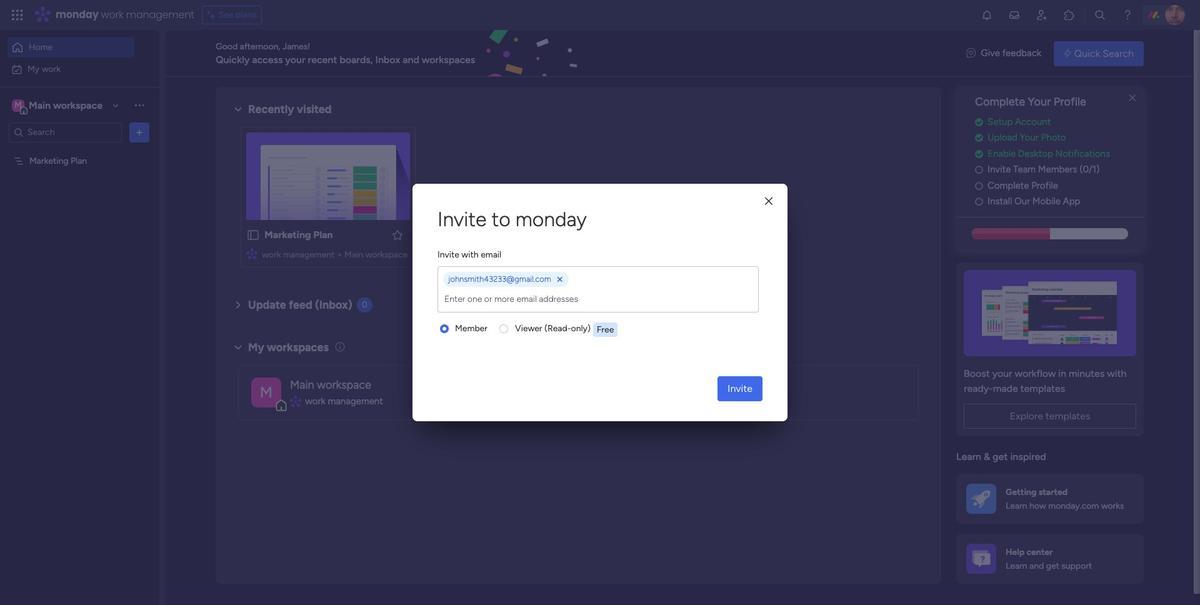 Task type: describe. For each thing, give the bounding box(es) containing it.
complete for complete your profile
[[976, 95, 1026, 109]]

explore
[[1010, 410, 1044, 422]]

add to favorites image
[[391, 229, 404, 241]]

invite members image
[[1036, 9, 1049, 21]]

search everything image
[[1094, 9, 1107, 21]]

1 vertical spatial workspace
[[366, 250, 408, 260]]

close recently visited image
[[231, 102, 246, 117]]

1 vertical spatial profile
[[1032, 180, 1059, 191]]

1 horizontal spatial marketing
[[265, 229, 311, 241]]

johnsmith43233@gmail.com
[[448, 275, 551, 284]]

invite to monday
[[438, 208, 587, 231]]

plan inside list box
[[71, 155, 87, 166]]

upload your photo link
[[976, 131, 1144, 145]]

1 vertical spatial workspaces
[[267, 341, 329, 354]]

explore templates button
[[964, 404, 1137, 429]]

check circle image for enable
[[976, 149, 984, 159]]

explore templates
[[1010, 410, 1091, 422]]

quick search
[[1075, 47, 1134, 59]]

inbox image
[[1009, 9, 1021, 21]]

learn for help
[[1006, 561, 1028, 572]]

(read-
[[545, 323, 571, 334]]

apps image
[[1064, 9, 1076, 21]]

boost
[[964, 368, 990, 379]]

only)
[[571, 323, 591, 334]]

monday.com
[[1049, 501, 1099, 512]]

public board image
[[246, 228, 260, 242]]

update feed (inbox)
[[248, 298, 352, 312]]

learn for getting
[[1006, 501, 1028, 512]]

circle o image for install
[[976, 197, 984, 207]]

marketing plan list box
[[0, 148, 159, 340]]

select product image
[[11, 9, 24, 21]]

invite team members (0/1)
[[988, 164, 1100, 175]]

your for complete
[[1028, 95, 1051, 109]]

complete your profile
[[976, 95, 1087, 109]]

complete profile link
[[976, 179, 1144, 193]]

team
[[1014, 164, 1036, 175]]

monday work management
[[56, 8, 194, 22]]

workspaces inside good afternoon, james! quickly access your recent boards, inbox and workspaces
[[422, 53, 475, 65]]

with inside invite to monday "dialog"
[[462, 250, 479, 260]]

0 vertical spatial workspace
[[53, 99, 103, 111]]

and inside help center learn and get support
[[1030, 561, 1044, 572]]

setup
[[988, 116, 1013, 127]]

upload
[[988, 132, 1018, 143]]

my work
[[28, 63, 61, 74]]

see
[[219, 9, 234, 20]]

quickly
[[216, 53, 250, 65]]

app
[[1063, 196, 1081, 207]]

invite for invite
[[728, 383, 753, 395]]

my work button
[[8, 59, 134, 79]]

0 vertical spatial learn
[[957, 451, 982, 463]]

with inside boost your workflow in minutes with ready-made templates
[[1108, 368, 1127, 379]]

afternoon,
[[240, 41, 280, 52]]

see plans
[[219, 9, 256, 20]]

recent
[[308, 53, 337, 65]]

inbox
[[376, 53, 400, 65]]

templates inside boost your workflow in minutes with ready-made templates
[[1021, 383, 1066, 394]]

ready-
[[964, 383, 994, 394]]

email
[[481, 250, 502, 260]]

support
[[1062, 561, 1093, 572]]

complete for complete profile
[[988, 180, 1030, 191]]

0
[[362, 300, 367, 310]]

good afternoon, james! quickly access your recent boards, inbox and workspaces
[[216, 41, 475, 65]]

free
[[597, 325, 614, 335]]

works
[[1102, 501, 1125, 512]]

notifications
[[1056, 148, 1111, 159]]

see plans button
[[202, 6, 262, 24]]

marketing inside marketing plan list box
[[29, 155, 69, 166]]

1 vertical spatial main
[[345, 250, 363, 260]]

invite with email
[[438, 250, 502, 260]]

workflow
[[1015, 368, 1056, 379]]

setup account link
[[976, 115, 1144, 129]]

learn & get inspired
[[957, 451, 1047, 463]]

inspired
[[1011, 451, 1047, 463]]

work inside button
[[42, 63, 61, 74]]

give feedback
[[981, 48, 1042, 59]]

enable
[[988, 148, 1016, 159]]

photo
[[1042, 132, 1067, 143]]

work inside project planning work management
[[652, 396, 672, 407]]

2 vertical spatial workspace
[[317, 378, 371, 392]]

planning
[[676, 378, 719, 392]]

to
[[492, 208, 511, 231]]

1 horizontal spatial main workspace
[[290, 378, 371, 392]]

your inside good afternoon, james! quickly access your recent boards, inbox and workspaces
[[285, 53, 306, 65]]

center
[[1027, 547, 1053, 558]]

how
[[1030, 501, 1047, 512]]

enable desktop notifications link
[[976, 147, 1144, 161]]

invite button
[[718, 376, 763, 401]]

&
[[984, 451, 991, 463]]

install our mobile app link
[[976, 195, 1144, 209]]

made
[[994, 383, 1018, 394]]

boards,
[[340, 53, 373, 65]]

james!
[[283, 41, 311, 52]]

v2 bolt switch image
[[1064, 47, 1072, 60]]



Task type: locate. For each thing, give the bounding box(es) containing it.
0 vertical spatial plan
[[71, 155, 87, 166]]

viewer
[[515, 323, 543, 334]]

main workspace
[[29, 99, 103, 111], [290, 378, 371, 392]]

1 horizontal spatial and
[[1030, 561, 1044, 572]]

circle o image up circle o icon
[[976, 165, 984, 175]]

my for my workspaces
[[248, 341, 264, 354]]

check circle image
[[976, 117, 984, 127], [976, 149, 984, 159]]

visited
[[297, 103, 332, 116]]

1 vertical spatial marketing plan
[[265, 229, 333, 241]]

marketing
[[29, 155, 69, 166], [265, 229, 311, 241]]

my workspaces
[[248, 341, 329, 354]]

marketing down search in workspace field
[[29, 155, 69, 166]]

your
[[285, 53, 306, 65], [993, 368, 1013, 379]]

1 horizontal spatial plan
[[314, 229, 333, 241]]

0 horizontal spatial m
[[14, 100, 22, 110]]

help
[[1006, 547, 1025, 558]]

your up account
[[1028, 95, 1051, 109]]

1 horizontal spatial workspaces
[[422, 53, 475, 65]]

templates down the workflow
[[1021, 383, 1066, 394]]

0 horizontal spatial and
[[403, 53, 420, 65]]

0 horizontal spatial workspaces
[[267, 341, 329, 354]]

invite for invite with email
[[438, 250, 460, 260]]

getting started element
[[957, 474, 1144, 524]]

get inside help center learn and get support
[[1047, 561, 1060, 572]]

component image right workspace icon on the bottom
[[290, 396, 301, 407]]

1 horizontal spatial monday
[[516, 208, 587, 231]]

0 vertical spatial templates
[[1021, 383, 1066, 394]]

2 circle o image from the top
[[976, 197, 984, 207]]

check circle image for setup
[[976, 117, 984, 127]]

get right the &
[[993, 451, 1008, 463]]

check circle image up check circle image
[[976, 117, 984, 127]]

learn inside help center learn and get support
[[1006, 561, 1028, 572]]

invite inside button
[[728, 383, 753, 395]]

member
[[455, 323, 488, 334]]

invite right planning
[[728, 383, 753, 395]]

remove johnsmith43233@gmail.com image
[[558, 277, 563, 283]]

main right workspace image
[[29, 99, 51, 111]]

account
[[1016, 116, 1051, 127]]

0 vertical spatial circle o image
[[976, 165, 984, 175]]

1 vertical spatial templates
[[1046, 410, 1091, 422]]

getting
[[1006, 487, 1037, 498]]

workspaces down "update feed (inbox)"
[[267, 341, 329, 354]]

invite down enable at the right of page
[[988, 164, 1011, 175]]

1 horizontal spatial get
[[1047, 561, 1060, 572]]

members
[[1039, 164, 1078, 175]]

0 horizontal spatial get
[[993, 451, 1008, 463]]

setup account
[[988, 116, 1051, 127]]

good
[[216, 41, 238, 52]]

invite inside 'link'
[[988, 164, 1011, 175]]

invite left email
[[438, 250, 460, 260]]

1 vertical spatial complete
[[988, 180, 1030, 191]]

boost your workflow in minutes with ready-made templates
[[964, 368, 1127, 394]]

1 vertical spatial plan
[[314, 229, 333, 241]]

m inside workspace icon
[[260, 383, 273, 401]]

1 vertical spatial check circle image
[[976, 149, 984, 159]]

0 vertical spatial your
[[1028, 95, 1051, 109]]

workspace up work management
[[317, 378, 371, 392]]

m
[[14, 100, 22, 110], [260, 383, 273, 401]]

0 horizontal spatial monday
[[56, 8, 99, 22]]

workspace down add to favorites image
[[366, 250, 408, 260]]

0 vertical spatial marketing
[[29, 155, 69, 166]]

1 vertical spatial your
[[1020, 132, 1039, 143]]

circle o image
[[976, 181, 984, 191]]

main inside workspace selection element
[[29, 99, 51, 111]]

invite for invite to monday
[[438, 208, 487, 231]]

main right workspace icon on the bottom
[[290, 378, 314, 392]]

1 check circle image from the top
[[976, 117, 984, 127]]

component image down public board icon
[[246, 248, 258, 259]]

0 vertical spatial complete
[[976, 95, 1026, 109]]

update
[[248, 298, 286, 312]]

recently
[[248, 103, 294, 116]]

project
[[637, 378, 673, 392]]

0 vertical spatial my
[[28, 63, 40, 74]]

(inbox)
[[315, 298, 352, 312]]

complete up setup
[[976, 95, 1026, 109]]

0 vertical spatial get
[[993, 451, 1008, 463]]

0 horizontal spatial main
[[29, 99, 51, 111]]

1 vertical spatial monday
[[516, 208, 587, 231]]

feedback
[[1003, 48, 1042, 59]]

my inside button
[[28, 63, 40, 74]]

marketing right public board icon
[[265, 229, 311, 241]]

1 vertical spatial with
[[1108, 368, 1127, 379]]

check circle image inside enable desktop notifications link
[[976, 149, 984, 159]]

0 vertical spatial your
[[285, 53, 306, 65]]

circle o image down circle o icon
[[976, 197, 984, 207]]

and right inbox
[[403, 53, 420, 65]]

invite to monday dialog
[[413, 184, 788, 421]]

profile
[[1054, 95, 1087, 109], [1032, 180, 1059, 191]]

access
[[252, 53, 283, 65]]

workspace image
[[12, 98, 24, 112]]

1 vertical spatial and
[[1030, 561, 1044, 572]]

your up made
[[993, 368, 1013, 379]]

work up update on the left
[[262, 250, 281, 260]]

started
[[1039, 487, 1068, 498]]

>
[[337, 250, 342, 260]]

home
[[29, 42, 53, 53]]

component image for work management
[[290, 396, 301, 407]]

workspace image
[[251, 377, 281, 407]]

0 vertical spatial profile
[[1054, 95, 1087, 109]]

2 horizontal spatial main
[[345, 250, 363, 260]]

our
[[1015, 196, 1031, 207]]

your down the james!
[[285, 53, 306, 65]]

1 vertical spatial main workspace
[[290, 378, 371, 392]]

monday up home button
[[56, 8, 99, 22]]

marketing plan up work management > main workspace
[[265, 229, 333, 241]]

option
[[0, 149, 159, 152]]

v2 user feedback image
[[967, 46, 976, 61]]

learn left the &
[[957, 451, 982, 463]]

0 vertical spatial main
[[29, 99, 51, 111]]

main workspace up work management
[[290, 378, 371, 392]]

get
[[993, 451, 1008, 463], [1047, 561, 1060, 572]]

help center learn and get support
[[1006, 547, 1093, 572]]

main
[[29, 99, 51, 111], [345, 250, 363, 260], [290, 378, 314, 392]]

circle o image
[[976, 165, 984, 175], [976, 197, 984, 207]]

with right minutes
[[1108, 368, 1127, 379]]

Search in workspace field
[[26, 125, 104, 139]]

check circle image inside setup account link
[[976, 117, 984, 127]]

marketing plan
[[29, 155, 87, 166], [265, 229, 333, 241]]

my right close my workspaces icon
[[248, 341, 264, 354]]

0 horizontal spatial your
[[285, 53, 306, 65]]

0 vertical spatial check circle image
[[976, 117, 984, 127]]

1 vertical spatial learn
[[1006, 501, 1028, 512]]

0 vertical spatial workspaces
[[422, 53, 475, 65]]

my down home
[[28, 63, 40, 74]]

0 horizontal spatial marketing
[[29, 155, 69, 166]]

complete profile
[[988, 180, 1059, 191]]

1 vertical spatial m
[[260, 383, 273, 401]]

monday inside "dialog"
[[516, 208, 587, 231]]

invite
[[988, 164, 1011, 175], [438, 208, 487, 231], [438, 250, 460, 260], [728, 383, 753, 395]]

circle o image inside invite team members (0/1) 'link'
[[976, 165, 984, 175]]

1 vertical spatial marketing
[[265, 229, 311, 241]]

complete
[[976, 95, 1026, 109], [988, 180, 1030, 191]]

work up home button
[[101, 8, 124, 22]]

1 vertical spatial get
[[1047, 561, 1060, 572]]

james peterson image
[[1166, 5, 1186, 25]]

2 check circle image from the top
[[976, 149, 984, 159]]

0 vertical spatial m
[[14, 100, 22, 110]]

0 horizontal spatial component image
[[246, 248, 258, 259]]

plan up work management > main workspace
[[314, 229, 333, 241]]

0 horizontal spatial plan
[[71, 155, 87, 166]]

0 vertical spatial marketing plan
[[29, 155, 87, 166]]

learn inside getting started learn how monday.com works
[[1006, 501, 1028, 512]]

give
[[981, 48, 1001, 59]]

complete up install
[[988, 180, 1030, 191]]

marketing plan down search in workspace field
[[29, 155, 87, 166]]

with left email
[[462, 250, 479, 260]]

2 vertical spatial learn
[[1006, 561, 1028, 572]]

invite up invite with email
[[438, 208, 487, 231]]

getting started learn how monday.com works
[[1006, 487, 1125, 512]]

0 horizontal spatial main workspace
[[29, 99, 103, 111]]

work down project
[[652, 396, 672, 407]]

management inside project planning work management
[[675, 396, 730, 407]]

check circle image down check circle image
[[976, 149, 984, 159]]

1 vertical spatial my
[[248, 341, 264, 354]]

workspace selection element
[[12, 98, 104, 114]]

and down center
[[1030, 561, 1044, 572]]

invite for invite team members (0/1)
[[988, 164, 1011, 175]]

work
[[101, 8, 124, 22], [42, 63, 61, 74], [262, 250, 281, 260], [305, 396, 326, 407], [652, 396, 672, 407]]

in
[[1059, 368, 1067, 379]]

monday
[[56, 8, 99, 22], [516, 208, 587, 231]]

work management > main workspace
[[262, 250, 408, 260]]

component image for work management > main workspace
[[246, 248, 258, 259]]

your down account
[[1020, 132, 1039, 143]]

0 horizontal spatial with
[[462, 250, 479, 260]]

profile down invite team members (0/1)
[[1032, 180, 1059, 191]]

quick
[[1075, 47, 1101, 59]]

0 horizontal spatial my
[[28, 63, 40, 74]]

my
[[28, 63, 40, 74], [248, 341, 264, 354]]

install
[[988, 196, 1013, 207]]

learn down getting on the right of page
[[1006, 501, 1028, 512]]

your
[[1028, 95, 1051, 109], [1020, 132, 1039, 143]]

work down home
[[42, 63, 61, 74]]

invite team members (0/1) link
[[976, 163, 1144, 177]]

1 horizontal spatial my
[[248, 341, 264, 354]]

0 vertical spatial main workspace
[[29, 99, 103, 111]]

viewer (read-only)
[[515, 323, 591, 334]]

profile up setup account link
[[1054, 95, 1087, 109]]

0 vertical spatial with
[[462, 250, 479, 260]]

upload your photo
[[988, 132, 1067, 143]]

main workspace inside workspace selection element
[[29, 99, 103, 111]]

1 circle o image from the top
[[976, 165, 984, 175]]

quick search button
[[1054, 41, 1144, 66]]

dapulse x slim image
[[1126, 91, 1141, 106]]

1 vertical spatial your
[[993, 368, 1013, 379]]

notifications image
[[981, 9, 994, 21]]

search
[[1103, 47, 1134, 59]]

1 horizontal spatial main
[[290, 378, 314, 392]]

0 vertical spatial component image
[[246, 248, 258, 259]]

work right workspace icon on the bottom
[[305, 396, 326, 407]]

learn
[[957, 451, 982, 463], [1006, 501, 1028, 512], [1006, 561, 1028, 572]]

recently visited
[[248, 103, 332, 116]]

monday right to
[[516, 208, 587, 231]]

1 horizontal spatial with
[[1108, 368, 1127, 379]]

home button
[[8, 38, 134, 58]]

m for workspace icon on the bottom
[[260, 383, 273, 401]]

1 vertical spatial component image
[[290, 396, 301, 407]]

circle o image inside 'install our mobile app' link
[[976, 197, 984, 207]]

and inside good afternoon, james! quickly access your recent boards, inbox and workspaces
[[403, 53, 420, 65]]

0 horizontal spatial marketing plan
[[29, 155, 87, 166]]

your inside boost your workflow in minutes with ready-made templates
[[993, 368, 1013, 379]]

close image
[[765, 197, 773, 206]]

workspaces right inbox
[[422, 53, 475, 65]]

main right >
[[345, 250, 363, 260]]

plans
[[236, 9, 256, 20]]

templates inside button
[[1046, 410, 1091, 422]]

component image
[[246, 248, 258, 259], [290, 396, 301, 407]]

Enter one or more email addresses text field
[[441, 287, 756, 312]]

circle o image for invite
[[976, 165, 984, 175]]

marketing plan inside list box
[[29, 155, 87, 166]]

m for workspace image
[[14, 100, 22, 110]]

1 horizontal spatial m
[[260, 383, 273, 401]]

get down center
[[1047, 561, 1060, 572]]

1 horizontal spatial marketing plan
[[265, 229, 333, 241]]

main workspace up search in workspace field
[[29, 99, 103, 111]]

0 vertical spatial and
[[403, 53, 420, 65]]

work management
[[305, 396, 383, 407]]

your for upload
[[1020, 132, 1039, 143]]

desktop
[[1019, 148, 1054, 159]]

help image
[[1122, 9, 1134, 21]]

plan down search in workspace field
[[71, 155, 87, 166]]

enable desktop notifications
[[988, 148, 1111, 159]]

1 horizontal spatial your
[[993, 368, 1013, 379]]

with
[[462, 250, 479, 260], [1108, 368, 1127, 379]]

learn down help
[[1006, 561, 1028, 572]]

project planning work management
[[637, 378, 730, 407]]

my for my work
[[28, 63, 40, 74]]

templates right explore
[[1046, 410, 1091, 422]]

2 vertical spatial main
[[290, 378, 314, 392]]

0 vertical spatial monday
[[56, 8, 99, 22]]

help center element
[[957, 534, 1144, 584]]

install our mobile app
[[988, 196, 1081, 207]]

templates
[[1021, 383, 1066, 394], [1046, 410, 1091, 422]]

1 vertical spatial circle o image
[[976, 197, 984, 207]]

and
[[403, 53, 420, 65], [1030, 561, 1044, 572]]

mobile
[[1033, 196, 1061, 207]]

open update feed (inbox) image
[[231, 298, 246, 313]]

minutes
[[1069, 368, 1105, 379]]

workspace up search in workspace field
[[53, 99, 103, 111]]

m inside workspace image
[[14, 100, 22, 110]]

check circle image
[[976, 133, 984, 143]]

close my workspaces image
[[231, 340, 246, 355]]

templates image image
[[968, 270, 1133, 356]]

feed
[[289, 298, 312, 312]]

(0/1)
[[1080, 164, 1100, 175]]

1 horizontal spatial component image
[[290, 396, 301, 407]]



Task type: vqa. For each thing, say whether or not it's contained in the screenshot.
the bottommost circle o icon
yes



